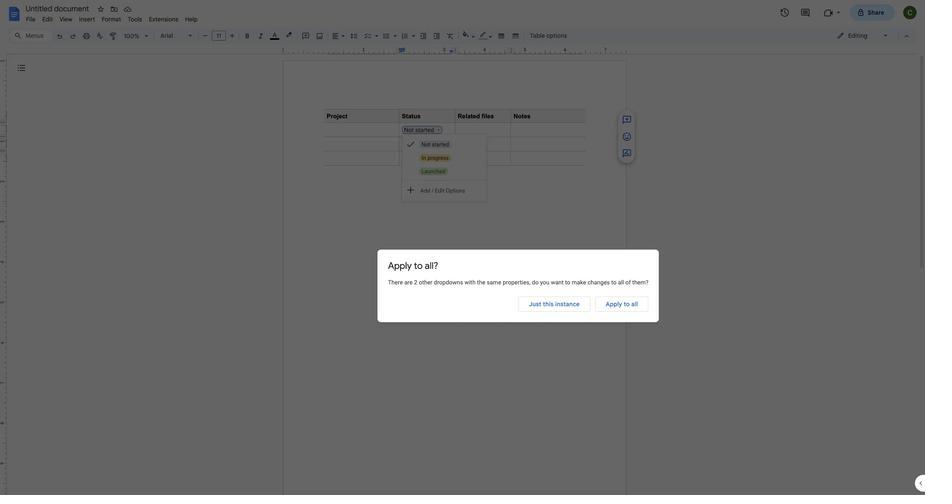 Task type: vqa. For each thing, say whether or not it's contained in the screenshot.
Star option
yes



Task type: describe. For each thing, give the bounding box(es) containing it.
table options
[[530, 32, 568, 40]]

apply to all? dialog
[[378, 250, 660, 323]]

the
[[477, 279, 486, 286]]

1 size image from the top
[[622, 115, 633, 125]]

all?
[[425, 260, 439, 272]]

instance
[[556, 301, 580, 309]]

container image
[[406, 166, 416, 177]]

apply to all
[[606, 301, 639, 309]]

dropdowns
[[434, 279, 464, 286]]

this
[[543, 301, 554, 309]]

launched
[[422, 168, 446, 175]]

share. private to only me. image
[[858, 9, 865, 16]]

there are 2 other dropdowns with the same properties, do you want to make changes to all of them?
[[388, 279, 649, 286]]

not
[[422, 141, 431, 148]]

want
[[551, 279, 564, 286]]

in progress
[[422, 155, 449, 161]]

not started
[[422, 141, 449, 148]]

menu bar inside menu bar banner
[[23, 11, 201, 25]]

menu bar banner
[[0, 0, 926, 496]]

to inside apply to all "button"
[[624, 301, 630, 309]]

make
[[572, 279, 587, 286]]

with
[[465, 279, 476, 286]]

table
[[530, 32, 545, 40]]

Star checkbox
[[95, 3, 107, 15]]

apply for apply to all
[[606, 301, 623, 309]]

main toolbar
[[52, 0, 572, 397]]

just this instance
[[530, 301, 580, 309]]

options
[[547, 32, 568, 40]]

same
[[487, 279, 502, 286]]

just
[[530, 301, 542, 309]]

not started button
[[403, 138, 487, 151]]

properties,
[[503, 279, 531, 286]]

2
[[414, 279, 418, 286]]

to inside apply to all? heading
[[414, 260, 423, 272]]

you
[[541, 279, 550, 286]]

do
[[532, 279, 539, 286]]

apply to all button
[[596, 297, 649, 312]]

Rename text field
[[23, 3, 94, 13]]



Task type: locate. For each thing, give the bounding box(es) containing it.
1 vertical spatial all
[[632, 301, 639, 309]]

progress
[[428, 155, 449, 161]]

there
[[388, 279, 403, 286]]

apply for apply to all?
[[388, 260, 412, 272]]

other
[[419, 279, 433, 286]]

table options button
[[527, 29, 571, 42]]

all down them?
[[632, 301, 639, 309]]

1 horizontal spatial all
[[632, 301, 639, 309]]

menu bar
[[23, 11, 201, 25]]

0 horizontal spatial apply
[[388, 260, 412, 272]]

add / edit options button
[[403, 184, 487, 198]]

1 vertical spatial apply
[[606, 301, 623, 309]]

size image
[[622, 115, 633, 125], [622, 149, 633, 159]]

apply up there at the left bottom of page
[[388, 260, 412, 272]]

to
[[414, 260, 423, 272], [566, 279, 571, 286], [612, 279, 617, 286], [624, 301, 630, 309]]

just this instance button
[[519, 297, 591, 312]]

size image
[[622, 132, 633, 142]]

2 size image from the top
[[622, 149, 633, 159]]

apply to all?
[[388, 260, 439, 272]]

all inside "button"
[[632, 301, 639, 309]]

size image down size image
[[622, 149, 633, 159]]

changes
[[588, 279, 610, 286]]

in
[[422, 155, 426, 161]]

0 vertical spatial apply
[[388, 260, 412, 272]]

add
[[421, 187, 431, 195]]

apply down the changes at the bottom of the page
[[606, 301, 623, 309]]

options
[[446, 187, 466, 195]]

/
[[432, 187, 434, 195]]

to left 'of'
[[612, 279, 617, 286]]

0 vertical spatial all
[[619, 279, 625, 286]]

1 horizontal spatial apply
[[606, 301, 623, 309]]

all
[[619, 279, 625, 286], [632, 301, 639, 309]]

apply inside "button"
[[606, 301, 623, 309]]

to left all?
[[414, 260, 423, 272]]

in progress button
[[403, 151, 487, 165]]

Menus field
[[11, 30, 53, 42]]

apply to all? application
[[0, 0, 926, 496]]

edit
[[435, 187, 445, 195]]

apply
[[388, 260, 412, 272], [606, 301, 623, 309]]

apply to all? heading
[[388, 260, 472, 272]]

add / edit options
[[421, 187, 466, 195]]

them?
[[633, 279, 649, 286]]

to right want
[[566, 279, 571, 286]]

size image up size image
[[622, 115, 633, 125]]

launched button
[[403, 165, 487, 178]]

to down 'of'
[[624, 301, 630, 309]]

1 vertical spatial size image
[[622, 149, 633, 159]]

apply inside heading
[[388, 260, 412, 272]]

started
[[432, 141, 449, 148]]

0 horizontal spatial all
[[619, 279, 625, 286]]

of
[[626, 279, 631, 286]]

all left 'of'
[[619, 279, 625, 286]]

0 vertical spatial size image
[[622, 115, 633, 125]]

are
[[405, 279, 413, 286]]



